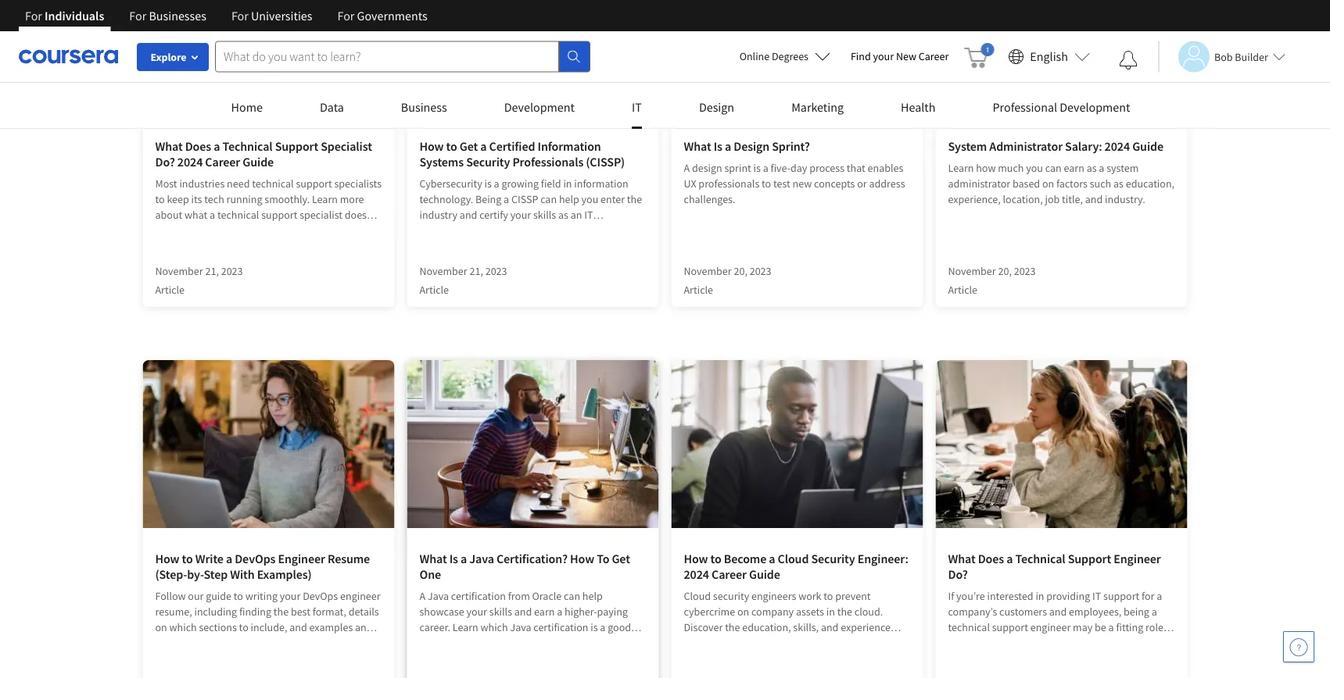 Task type: describe. For each thing, give the bounding box(es) containing it.
oracle
[[532, 590, 562, 604]]

technical down company's
[[948, 621, 990, 635]]

2023 for you
[[1014, 264, 1036, 278]]

how to write a devops engineer resume (step-by-step with examples) follow our guide to writing your devops engineer resume, including finding the best format, details on which sections to include, and examples and resources to use.
[[155, 551, 381, 651]]

may
[[1073, 621, 1093, 635]]

guide inside system administrator salary: 2024 guide learn how much you can earn as a system administrator based on factors such as education, experience, location, job title, and industry.
[[1133, 138, 1164, 154]]

20, for administrator
[[998, 264, 1012, 278]]

for for individuals
[[25, 8, 42, 23]]

what inside what does a technical support engineer do? if you're interested in providing it support for a company's customers and employees, being a technical support engineer may be a fitting role. learn more about what a technical support engineer does, how to become one, the different types, and more.
[[1032, 637, 1055, 651]]

about inside 'what does a technical support specialist do? 2024 career guide most industries need technical support specialists to keep its tech running smoothly. learn more about what a technical support specialist does and if this field is for you.'
[[155, 208, 182, 222]]

career
[[779, 637, 808, 651]]

get
[[568, 637, 583, 651]]

support down fitting
[[1109, 637, 1145, 651]]

in right assets
[[826, 605, 835, 619]]

you inside system administrator salary: 2024 guide learn how much you can earn as a system administrator based on factors such as education, experience, location, job title, and industry.
[[1026, 161, 1043, 175]]

november 21, 2023 article for security
[[420, 264, 507, 297]]

your right showcase
[[466, 605, 487, 619]]

design
[[692, 161, 722, 175]]

started.
[[585, 637, 620, 651]]

how for how to become a cloud security engineer: 2024 career guide
[[684, 551, 708, 567]]

certification?
[[497, 551, 568, 567]]

assets
[[796, 605, 824, 619]]

to right guide
[[234, 590, 243, 604]]

based
[[1013, 177, 1040, 191]]

earn inside the what is a java certification? how to get one a java certification from oracle can help showcase your skills and earn a higher-paying career. learn which java certification is a good match for your goals and how to get started.
[[534, 605, 555, 619]]

guide
[[206, 590, 232, 604]]

21, for security
[[470, 264, 483, 278]]

more. inside how to get a certified information systems security professionals (cissp) cybersecurity is a growing field in information technology. being a cissp can help you enter the industry and certify your skills as an it professional. read on to learn more.
[[557, 224, 584, 238]]

concepts
[[814, 177, 855, 191]]

salary:
[[1065, 138, 1102, 154]]

smoothly.
[[265, 192, 310, 206]]

support up smoothly.
[[296, 177, 332, 191]]

for for universities
[[231, 8, 249, 23]]

it inside what does a technical support engineer do? if you're interested in providing it support for a company's customers and employees, being a technical support engineer may be a fitting role. learn more about what a technical support engineer does, how to become one, the different types, and more.
[[1093, 590, 1101, 604]]

interested
[[987, 590, 1034, 604]]

home
[[231, 99, 263, 115]]

help center image
[[1290, 638, 1308, 657]]

skills,
[[793, 621, 819, 635]]

and right goals at the bottom
[[515, 637, 533, 651]]

details
[[349, 605, 379, 619]]

as inside how to get a certified information systems security professionals (cissp) cybersecurity is a growing field in information technology. being a cissp can help you enter the industry and certify your skills as an it professional. read on to learn more.
[[558, 208, 569, 222]]

can inside system administrator salary: 2024 guide learn how much you can earn as a system administrator based on factors such as education, experience, location, job title, and industry.
[[1045, 161, 1062, 175]]

to inside the what is a java certification? how to get one a java certification from oracle can help showcase your skills and earn a higher-paying career. learn which java certification is a good match for your goals and how to get started.
[[557, 637, 566, 651]]

industry
[[420, 208, 458, 222]]

information
[[574, 177, 629, 191]]

business
[[401, 99, 447, 115]]

education, inside system administrator salary: 2024 guide learn how much you can earn as a system administrator based on factors such as education, experience, location, job title, and industry.
[[1126, 177, 1175, 191]]

certify
[[480, 208, 508, 222]]

providing
[[1047, 590, 1090, 604]]

what is a java certification? how to get one a java certification from oracle can help showcase your skills and earn a higher-paying career. learn which java certification is a good match for your goals and how to get started.
[[420, 551, 631, 651]]

is inside what is a design sprint? a design sprint is a five-day process that enables ux professionals to test new concepts or address challenges.
[[754, 161, 761, 175]]

including
[[194, 605, 237, 619]]

support up the being
[[1104, 590, 1140, 604]]

online
[[740, 49, 770, 63]]

an
[[571, 208, 582, 222]]

to right work
[[824, 590, 833, 604]]

0 vertical spatial design
[[699, 99, 734, 115]]

what does a technical support specialist do? 2024 career guide most industries need technical support specialists to keep its tech running smoothly. learn more about what a technical support specialist does and if this field is for you.
[[155, 138, 382, 238]]

0 vertical spatial java
[[469, 551, 494, 567]]

our
[[188, 590, 204, 604]]

november for systems
[[420, 264, 467, 278]]

challenges.
[[684, 192, 736, 206]]

support down smoothly.
[[261, 208, 298, 222]]

goals
[[489, 637, 513, 651]]

fitting
[[1116, 621, 1144, 635]]

does for you're
[[978, 551, 1004, 567]]

the down cybercrime
[[725, 621, 740, 635]]

[featured image] two technical support specialists are talking to one another. image
[[143, 0, 395, 116]]

what for what does a technical support specialist do? 2024 career guide
[[155, 138, 183, 154]]

paying
[[597, 605, 628, 619]]

a inside what is a design sprint? a design sprint is a five-day process that enables ux professionals to test new concepts or address challenges.
[[684, 161, 690, 175]]

ux
[[684, 177, 697, 191]]

learn inside what does a technical support engineer do? if you're interested in providing it support for a company's customers and employees, being a technical support engineer may be a fitting role. learn more about what a technical support engineer does, how to become one, the different types, and more.
[[948, 637, 974, 651]]

learn
[[532, 224, 555, 238]]

professional development link
[[993, 99, 1130, 127]]

cissp
[[511, 192, 538, 206]]

and down the providing at the right of page
[[1049, 605, 1067, 619]]

enter
[[601, 192, 625, 206]]

show notifications image
[[1119, 51, 1138, 70]]

specialist
[[321, 138, 372, 154]]

2 development from the left
[[1060, 99, 1130, 115]]

sections
[[199, 621, 237, 635]]

banner navigation
[[13, 0, 440, 31]]

experience,
[[948, 192, 1001, 206]]

(cissp)
[[586, 154, 625, 170]]

get inside how to get a certified information systems security professionals (cissp) cybersecurity is a growing field in information technology. being a cissp can help you enter the industry and certify your skills as an it professional. read on to learn more.
[[460, 138, 478, 154]]

it link
[[632, 99, 642, 129]]

for for businesses
[[129, 8, 146, 23]]

professionals
[[699, 177, 760, 191]]

technology.
[[420, 192, 473, 206]]

role.
[[1146, 621, 1166, 635]]

you.
[[249, 224, 269, 238]]

and inside 'what does a technical support specialist do? 2024 career guide most industries need technical support specialists to keep its tech running smoothly. learn more about what a technical support specialist does and if this field is for you.'
[[155, 224, 173, 238]]

read
[[481, 224, 504, 238]]

much
[[998, 161, 1024, 175]]

earn inside system administrator salary: 2024 guide learn how much you can earn as a system administrator based on factors such as education, experience, location, job title, and industry.
[[1064, 161, 1085, 175]]

[featured image] a cybersecurity analyst sits at their desk and studies for the cissp certification exam. image
[[407, 0, 659, 116]]

[featured image] a system administrator is in front of their computer on their desk, researching new jobs and system administrator salaries. image
[[936, 0, 1188, 116]]

guide for what does a technical support specialist do? 2024 career guide
[[243, 154, 274, 170]]

a inside the what is a java certification? how to get one a java certification from oracle can help showcase your skills and earn a higher-paying career. learn which java certification is a good match for your goals and how to get started.
[[420, 590, 426, 604]]

businesses
[[149, 8, 206, 23]]

your right find
[[873, 49, 894, 63]]

growing inside 'how to become a cloud security engineer: 2024 career guide cloud security engineers work to prevent cybercrime on company assets in the cloud. discover the education, skills, and experience you'll need to start a career in this growing field.'
[[840, 637, 877, 651]]

career.
[[420, 621, 450, 635]]

specialists
[[334, 177, 382, 191]]

to left use. at the left bottom
[[202, 637, 211, 651]]

being
[[1124, 605, 1150, 619]]

technical down running
[[217, 208, 259, 222]]

to up cybersecurity
[[446, 138, 457, 154]]

is inside 'what does a technical support specialist do? 2024 career guide most industries need technical support specialists to keep its tech running smoothly. learn more about what a technical support specialist does and if this field is for you.'
[[225, 224, 232, 238]]

do? for what does a technical support specialist do? 2024 career guide
[[155, 154, 175, 170]]

development link
[[504, 99, 575, 127]]

1 vertical spatial devops
[[303, 590, 338, 604]]

how inside system administrator salary: 2024 guide learn how much you can earn as a system administrator based on factors such as education, experience, location, job title, and industry.
[[976, 161, 996, 175]]

step
[[204, 567, 228, 583]]

process
[[810, 161, 845, 175]]

if
[[948, 590, 954, 604]]

cybersecurity
[[420, 177, 482, 191]]

november 20, 2023 article for is
[[684, 264, 772, 297]]

article for do?
[[155, 283, 185, 297]]

if
[[175, 224, 181, 238]]

degrees
[[772, 49, 809, 63]]

do? for what does a technical support engineer do?
[[948, 567, 968, 583]]

[featured image] a devops engineer works on their resume in a coffee shop while looking at their laptop. image
[[143, 361, 395, 529]]

help inside how to get a certified information systems security professionals (cissp) cybersecurity is a growing field in information technology. being a cissp can help you enter the industry and certify your skills as an it professional. read on to learn more.
[[559, 192, 579, 206]]

0 vertical spatial certification
[[451, 590, 506, 604]]

2024 for what does a technical support specialist do? 2024 career guide
[[177, 154, 203, 170]]

certified
[[489, 138, 535, 154]]

november for design
[[684, 264, 732, 278]]

[featured image] a cloud security engineer is working on his cloud security certification while working on his computer. image
[[671, 361, 923, 529]]

1 horizontal spatial certification
[[534, 621, 588, 635]]

21, for 2024
[[205, 264, 219, 278]]

about inside what does a technical support engineer do? if you're interested in providing it support for a company's customers and employees, being a technical support engineer may be a fitting role. learn more about what a technical support engineer does, how to become one, the different types, and more.
[[1003, 637, 1030, 651]]

[featured image] a technical support engineer has on headphones and works at their desk, troubleshooting customer network and tech issues. image
[[936, 361, 1188, 529]]

which inside how to write a devops engineer resume (step-by-step with examples) follow our guide to writing your devops engineer resume, including finding the best format, details on which sections to include, and examples and resources to use.
[[169, 621, 197, 635]]

to inside what is a design sprint? a design sprint is a five-day process that enables ux professionals to test new concepts or address challenges.
[[762, 177, 771, 191]]

which inside the what is a java certification? how to get one a java certification from oracle can help showcase your skills and earn a higher-paying career. learn which java certification is a good match for your goals and how to get started.
[[481, 621, 508, 635]]

2 vertical spatial engineer
[[948, 652, 989, 666]]

get inside the what is a java certification? how to get one a java certification from oracle can help showcase your skills and earn a higher-paying career. learn which java certification is a good match for your goals and how to get started.
[[612, 551, 630, 567]]

november 20, 2023 article for administrator
[[948, 264, 1036, 297]]

what does a technical support engineer do? if you're interested in providing it support for a company's customers and employees, being a technical support engineer may be a fitting role. learn more about what a technical support engineer does, how to become one, the different types, and more.
[[948, 551, 1169, 679]]

2 horizontal spatial engineer
[[1031, 621, 1071, 635]]

more. inside what does a technical support engineer do? if you're interested in providing it support for a company's customers and employees, being a technical support engineer may be a fitting role. learn more about what a technical support engineer does, how to become one, the different types, and more.
[[998, 668, 1025, 679]]

writing
[[245, 590, 278, 604]]

on inside 'how to become a cloud security engineer: 2024 career guide cloud security engineers work to prevent cybercrime on company assets in the cloud. discover the education, skills, and experience you'll need to start a career in this growing field.'
[[737, 605, 749, 619]]

the inside how to get a certified information systems security professionals (cissp) cybersecurity is a growing field in information technology. being a cissp can help you enter the industry and certify your skills as an it professional. read on to learn more.
[[627, 192, 642, 206]]

1 vertical spatial java
[[428, 590, 449, 604]]

sprint
[[725, 161, 751, 175]]

in inside how to get a certified information systems security professionals (cissp) cybersecurity is a growing field in information technology. being a cissp can help you enter the industry and certify your skills as an it professional. read on to learn more.
[[563, 177, 572, 191]]

online degrees
[[740, 49, 809, 63]]

universities
[[251, 8, 312, 23]]

to left learn
[[520, 224, 530, 238]]

article for design
[[684, 283, 713, 297]]

technical down may
[[1065, 637, 1107, 651]]

title,
[[1062, 192, 1083, 206]]

company's
[[948, 605, 997, 619]]

format,
[[313, 605, 346, 619]]

2024 inside system administrator salary: 2024 guide learn how much you can earn as a system administrator based on factors such as education, experience, location, job title, and industry.
[[1105, 138, 1130, 154]]

0 vertical spatial cloud
[[778, 551, 809, 567]]

november 21, 2023 article for 2024
[[155, 264, 243, 297]]

most
[[155, 177, 177, 191]]

and down best
[[290, 621, 307, 635]]

help inside the what is a java certification? how to get one a java certification from oracle can help showcase your skills and earn a higher-paying career. learn which java certification is a good match for your goals and how to get started.
[[583, 590, 603, 604]]

home link
[[231, 99, 263, 127]]

explore
[[151, 50, 187, 64]]

online degrees button
[[727, 39, 843, 74]]

and down "from"
[[514, 605, 532, 619]]

support down customers
[[992, 621, 1028, 635]]

does,
[[991, 652, 1016, 666]]

types,
[[948, 668, 976, 679]]

good
[[608, 621, 631, 635]]

specialist
[[300, 208, 343, 222]]

your inside how to write a devops engineer resume (step-by-step with examples) follow our guide to writing your devops engineer resume, including finding the best format, details on which sections to include, and examples and resources to use.
[[280, 590, 301, 604]]

learn inside 'what does a technical support specialist do? 2024 career guide most industries need technical support specialists to keep its tech running smoothly. learn more about what a technical support specialist does and if this field is for you.'
[[312, 192, 338, 206]]

and down details
[[355, 621, 373, 635]]

0 vertical spatial career
[[919, 49, 949, 63]]

in down skills,
[[810, 637, 819, 651]]

cloud.
[[855, 605, 883, 619]]

is for design
[[714, 138, 723, 154]]

new
[[896, 49, 917, 63]]

english button
[[1002, 31, 1097, 82]]

start
[[748, 637, 769, 651]]

0 horizontal spatial cloud
[[684, 590, 711, 604]]

2024 for how to become a cloud security engineer: 2024 career guide
[[684, 567, 709, 583]]

a inside how to write a devops engineer resume (step-by-step with examples) follow our guide to writing your devops engineer resume, including finding the best format, details on which sections to include, and examples and resources to use.
[[226, 551, 232, 567]]

field inside 'what does a technical support specialist do? 2024 career guide most industries need technical support specialists to keep its tech running smoothly. learn more about what a technical support specialist does and if this field is for you.'
[[202, 224, 222, 238]]

need inside 'what does a technical support specialist do? 2024 career guide most industries need technical support specialists to keep its tech running smoothly. learn more about what a technical support specialist does and if this field is for you.'
[[227, 177, 250, 191]]

support for engineer
[[1068, 551, 1112, 567]]

how inside the what is a java certification? how to get one a java certification from oracle can help showcase your skills and earn a higher-paying career. learn which java certification is a good match for your goals and how to get started.
[[570, 551, 594, 567]]

security inside how to get a certified information systems security professionals (cissp) cybersecurity is a growing field in information technology. being a cissp can help you enter the industry and certify your skills as an it professional. read on to learn more.
[[466, 154, 510, 170]]

shopping cart: 1 item image
[[965, 43, 994, 68]]

to left become on the bottom of page
[[711, 551, 722, 567]]

skills inside the what is a java certification? how to get one a java certification from oracle can help showcase your skills and earn a higher-paying career. learn which java certification is a good match for your goals and how to get started.
[[489, 605, 512, 619]]

experience
[[841, 621, 891, 635]]

engineers
[[752, 590, 796, 604]]

what for what is a java certification? how to get one
[[420, 551, 447, 567]]



Task type: locate. For each thing, give the bounding box(es) containing it.
system
[[948, 138, 987, 154]]

do? up the if
[[948, 567, 968, 583]]

learn inside the what is a java certification? how to get one a java certification from oracle can help showcase your skills and earn a higher-paying career. learn which java certification is a good match for your goals and how to get started.
[[453, 621, 478, 635]]

3 november from the left
[[684, 264, 732, 278]]

0 vertical spatial how
[[976, 161, 996, 175]]

to
[[446, 138, 457, 154], [762, 177, 771, 191], [155, 192, 165, 206], [520, 224, 530, 238], [182, 551, 193, 567], [711, 551, 722, 567], [234, 590, 243, 604], [824, 590, 833, 604], [239, 621, 248, 635], [202, 637, 211, 651], [557, 637, 566, 651], [737, 637, 746, 651], [1040, 652, 1049, 666]]

need inside 'how to become a cloud security engineer: 2024 career guide cloud security engineers work to prevent cybercrime on company assets in the cloud. discover the education, skills, and experience you'll need to start a career in this growing field.'
[[711, 637, 734, 651]]

how inside 'how to become a cloud security engineer: 2024 career guide cloud security engineers work to prevent cybercrime on company assets in the cloud. discover the education, skills, and experience you'll need to start a career in this growing field.'
[[684, 551, 708, 567]]

0 horizontal spatial can
[[541, 192, 557, 206]]

0 horizontal spatial for
[[234, 224, 247, 238]]

technical for guide
[[222, 138, 273, 154]]

more inside what does a technical support engineer do? if you're interested in providing it support for a company's customers and employees, being a technical support engineer may be a fitting role. learn more about what a technical support engineer does, how to become one, the different types, and more.
[[976, 637, 1000, 651]]

career inside 'what does a technical support specialist do? 2024 career guide most industries need technical support specialists to keep its tech running smoothly. learn more about what a technical support specialist does and if this field is for you.'
[[205, 154, 240, 170]]

how inside how to get a certified information systems security professionals (cissp) cybersecurity is a growing field in information technology. being a cissp can help you enter the industry and certify your skills as an it professional. read on to learn more.
[[420, 138, 444, 154]]

more up does
[[340, 192, 364, 206]]

What do you want to learn? text field
[[215, 41, 559, 72]]

you inside how to get a certified information systems security professionals (cissp) cybersecurity is a growing field in information technology. being a cissp can help you enter the industry and certify your skills as an it professional. read on to learn more.
[[582, 192, 599, 206]]

as left an
[[558, 208, 569, 222]]

0 horizontal spatial this
[[183, 224, 200, 238]]

1 horizontal spatial how
[[976, 161, 996, 175]]

and down the does,
[[978, 668, 996, 679]]

None search field
[[215, 41, 590, 72]]

3 for from the left
[[231, 8, 249, 23]]

help up an
[[559, 192, 579, 206]]

support for specialist
[[275, 138, 318, 154]]

technical up smoothly.
[[252, 177, 294, 191]]

more. down an
[[557, 224, 584, 238]]

for left you. at left top
[[234, 224, 247, 238]]

does inside what does a technical support engineer do? if you're interested in providing it support for a company's customers and employees, being a technical support engineer may be a fitting role. learn more about what a technical support engineer does, how to become one, the different types, and more.
[[978, 551, 1004, 567]]

field down tech
[[202, 224, 222, 238]]

november 21, 2023 article down if
[[155, 264, 243, 297]]

0 vertical spatial growing
[[502, 177, 539, 191]]

1 horizontal spatial technical
[[1016, 551, 1066, 567]]

earn up factors
[[1064, 161, 1085, 175]]

guide for how to become a cloud security engineer: 2024 career guide
[[749, 567, 780, 583]]

support inside 'what does a technical support specialist do? 2024 career guide most industries need technical support specialists to keep its tech running smoothly. learn more about what a technical support specialist does and if this field is for you.'
[[275, 138, 318, 154]]

2 for from the left
[[129, 8, 146, 23]]

1 horizontal spatial which
[[481, 621, 508, 635]]

career inside 'how to become a cloud security engineer: 2024 career guide cloud security engineers work to prevent cybercrime on company assets in the cloud. discover the education, skills, and experience you'll need to start a career in this growing field.'
[[712, 567, 747, 583]]

1 vertical spatial is
[[449, 551, 458, 567]]

on inside how to write a devops engineer resume (step-by-step with examples) follow our guide to writing your devops engineer resume, including finding the best format, details on which sections to include, and examples and resources to use.
[[155, 621, 167, 635]]

1 development from the left
[[504, 99, 575, 115]]

data link
[[320, 99, 344, 127]]

career right new
[[919, 49, 949, 63]]

1 horizontal spatial growing
[[840, 637, 877, 651]]

for businesses
[[129, 8, 206, 23]]

1 horizontal spatial what
[[1032, 637, 1055, 651]]

skills inside how to get a certified information systems security professionals (cissp) cybersecurity is a growing field in information technology. being a cissp can help you enter the industry and certify your skills as an it professional. read on to learn more.
[[533, 208, 556, 222]]

technical
[[252, 177, 294, 191], [217, 208, 259, 222], [948, 621, 990, 635], [1065, 637, 1107, 651]]

what inside what is a design sprint? a design sprint is a five-day process that enables ux professionals to test new concepts or address challenges.
[[684, 138, 711, 154]]

does inside 'what does a technical support specialist do? 2024 career guide most industries need technical support specialists to keep its tech running smoothly. learn more about what a technical support specialist does and if this field is for you.'
[[185, 138, 211, 154]]

and inside system administrator salary: 2024 guide learn how much you can earn as a system administrator based on factors such as education, experience, location, job title, and industry.
[[1085, 192, 1103, 206]]

2 article from the left
[[420, 283, 449, 297]]

you down information
[[582, 192, 599, 206]]

1 vertical spatial field
[[202, 224, 222, 238]]

is left you. at left top
[[225, 224, 232, 238]]

1 vertical spatial can
[[541, 192, 557, 206]]

1 article from the left
[[155, 283, 185, 297]]

which up resources
[[169, 621, 197, 635]]

2024 up industries
[[177, 154, 203, 170]]

november for how
[[948, 264, 996, 278]]

coursera image
[[19, 44, 118, 69]]

design inside what is a design sprint? a design sprint is a five-day process that enables ux professionals to test new concepts or address challenges.
[[734, 138, 770, 154]]

4 for from the left
[[337, 8, 355, 23]]

2 vertical spatial as
[[558, 208, 569, 222]]

november down experience,
[[948, 264, 996, 278]]

0 vertical spatial this
[[183, 224, 200, 238]]

0 vertical spatial as
[[1087, 161, 1097, 175]]

1 vertical spatial certification
[[534, 621, 588, 635]]

what for what is a design sprint?
[[684, 138, 711, 154]]

0 horizontal spatial it
[[584, 208, 593, 222]]

find your new career link
[[843, 47, 957, 66]]

what for what does a technical support engineer do?
[[948, 551, 976, 567]]

1 november 20, 2023 article from the left
[[684, 264, 772, 297]]

engineer:
[[858, 551, 909, 567]]

engineer for devops
[[278, 551, 325, 567]]

this
[[183, 224, 200, 238], [821, 637, 838, 651]]

on inside how to get a certified information systems security professionals (cissp) cybersecurity is a growing field in information technology. being a cissp can help you enter the industry and certify your skills as an it professional. read on to learn more.
[[506, 224, 518, 238]]

november down challenges.
[[684, 264, 732, 278]]

for left universities
[[231, 8, 249, 23]]

0 vertical spatial do?
[[155, 154, 175, 170]]

1 engineer from the left
[[278, 551, 325, 567]]

to left "test"
[[762, 177, 771, 191]]

3 2023 from the left
[[750, 264, 772, 278]]

get right to
[[612, 551, 630, 567]]

0 horizontal spatial 2024
[[177, 154, 203, 170]]

1 horizontal spatial more
[[976, 637, 1000, 651]]

education, inside 'how to become a cloud security engineer: 2024 career guide cloud security engineers work to prevent cybercrime on company assets in the cloud. discover the education, skills, and experience you'll need to start a career in this growing field.'
[[742, 621, 791, 635]]

a
[[684, 161, 690, 175], [420, 590, 426, 604]]

discover
[[684, 621, 723, 635]]

1 vertical spatial more
[[976, 637, 1000, 651]]

to left write
[[182, 551, 193, 567]]

java up showcase
[[428, 590, 449, 604]]

it
[[632, 99, 642, 115], [584, 208, 593, 222], [1093, 590, 1101, 604]]

examples
[[309, 621, 353, 635]]

0 horizontal spatial skills
[[489, 605, 512, 619]]

being
[[476, 192, 502, 206]]

for for governments
[[337, 8, 355, 23]]

bob
[[1215, 50, 1233, 64]]

engineer inside how to write a devops engineer resume (step-by-step with examples) follow our guide to writing your devops engineer resume, including finding the best format, details on which sections to include, and examples and resources to use.
[[278, 551, 325, 567]]

guide up running
[[243, 154, 274, 170]]

0 vertical spatial more.
[[557, 224, 584, 238]]

1 2023 from the left
[[221, 264, 243, 278]]

write
[[195, 551, 224, 567]]

employees,
[[1069, 605, 1122, 619]]

education,
[[1126, 177, 1175, 191], [742, 621, 791, 635]]

engineer left resume
[[278, 551, 325, 567]]

examples)
[[257, 567, 312, 583]]

a up 'ux'
[[684, 161, 690, 175]]

individuals
[[45, 8, 104, 23]]

1 vertical spatial career
[[205, 154, 240, 170]]

career up industries
[[205, 154, 240, 170]]

2 which from the left
[[481, 621, 508, 635]]

1 vertical spatial as
[[1114, 177, 1124, 191]]

0 vertical spatial for
[[234, 224, 247, 238]]

can up factors
[[1045, 161, 1062, 175]]

to inside what does a technical support engineer do? if you're interested in providing it support for a company's customers and employees, being a technical support engineer may be a fitting role. learn more about what a technical support engineer does, how to become one, the different types, and more.
[[1040, 652, 1049, 666]]

1 horizontal spatial for
[[451, 637, 464, 651]]

2023
[[221, 264, 243, 278], [485, 264, 507, 278], [750, 264, 772, 278], [1014, 264, 1036, 278]]

which up goals at the bottom
[[481, 621, 508, 635]]

a inside system administrator salary: 2024 guide learn how much you can earn as a system administrator based on factors such as education, experience, location, job title, and industry.
[[1099, 161, 1105, 175]]

health
[[901, 99, 936, 115]]

your down cissp
[[510, 208, 531, 222]]

2 horizontal spatial it
[[1093, 590, 1101, 604]]

2 november from the left
[[420, 264, 467, 278]]

customers
[[1000, 605, 1047, 619]]

2 horizontal spatial guide
[[1133, 138, 1164, 154]]

governments
[[357, 8, 428, 23]]

for inside what does a technical support engineer do? if you're interested in providing it support for a company's customers and employees, being a technical support engineer may be a fitting role. learn more about what a technical support engineer does, how to become one, the different types, and more.
[[1142, 590, 1155, 604]]

what
[[185, 208, 207, 222], [1032, 637, 1055, 651]]

business link
[[401, 99, 447, 127]]

how inside what does a technical support engineer do? if you're interested in providing it support for a company's customers and employees, being a technical support engineer may be a fitting role. learn more about what a technical support engineer does, how to become one, the different types, and more.
[[1018, 652, 1037, 666]]

0 vertical spatial engineer
[[340, 590, 381, 604]]

can inside the what is a java certification? how to get one a java certification from oracle can help showcase your skills and earn a higher-paying career. learn which java certification is a good match for your goals and how to get started.
[[564, 590, 580, 604]]

this inside 'how to become a cloud security engineer: 2024 career guide cloud security engineers work to prevent cybercrime on company assets in the cloud. discover the education, skills, and experience you'll need to start a career in this growing field.'
[[821, 637, 838, 651]]

for right match
[[451, 637, 464, 651]]

20, for is
[[734, 264, 748, 278]]

how inside the what is a java certification? how to get one a java certification from oracle can help showcase your skills and earn a higher-paying career. learn which java certification is a good match for your goals and how to get started.
[[535, 637, 554, 651]]

and down such
[[1085, 192, 1103, 206]]

growing inside how to get a certified information systems security professionals (cissp) cybersecurity is a growing field in information technology. being a cissp can help you enter the industry and certify your skills as an it professional. read on to learn more.
[[502, 177, 539, 191]]

is inside how to get a certified information systems security professionals (cissp) cybersecurity is a growing field in information technology. being a cissp can help you enter the industry and certify your skills as an it professional. read on to learn more.
[[485, 177, 492, 191]]

for left individuals
[[25, 8, 42, 23]]

to down finding
[[239, 621, 248, 635]]

engineer inside how to write a devops engineer resume (step-by-step with examples) follow our guide to writing your devops engineer resume, including finding the best format, details on which sections to include, and examples and resources to use.
[[340, 590, 381, 604]]

what inside the what is a java certification? how to get one a java certification from oracle can help showcase your skills and earn a higher-paying career. learn which java certification is a good match for your goals and how to get started.
[[420, 551, 447, 567]]

the down prevent
[[837, 605, 852, 619]]

is inside the what is a java certification? how to get one a java certification from oracle can help showcase your skills and earn a higher-paying career. learn which java certification is a good match for your goals and how to get started.
[[449, 551, 458, 567]]

what up become
[[1032, 637, 1055, 651]]

what up you're
[[948, 551, 976, 567]]

0 horizontal spatial security
[[466, 154, 510, 170]]

technical up the providing at the right of page
[[1016, 551, 1066, 567]]

2 november 21, 2023 article from the left
[[420, 264, 507, 297]]

do?
[[155, 154, 175, 170], [948, 567, 968, 583]]

learn up specialist
[[312, 192, 338, 206]]

factors
[[1057, 177, 1088, 191]]

1 horizontal spatial skills
[[533, 208, 556, 222]]

0 horizontal spatial what
[[185, 208, 207, 222]]

engineer up the types,
[[948, 652, 989, 666]]

0 vertical spatial earn
[[1064, 161, 1085, 175]]

which
[[169, 621, 197, 635], [481, 621, 508, 635]]

21,
[[205, 264, 219, 278], [470, 264, 483, 278]]

1 vertical spatial skills
[[489, 605, 512, 619]]

2 20, from the left
[[998, 264, 1012, 278]]

2023 for is
[[750, 264, 772, 278]]

how left by-
[[155, 551, 179, 567]]

what up most
[[155, 138, 183, 154]]

security inside 'how to become a cloud security engineer: 2024 career guide cloud security engineers work to prevent cybercrime on company assets in the cloud. discover the education, skills, and experience you'll need to start a career in this growing field.'
[[811, 551, 855, 567]]

industries
[[179, 177, 225, 191]]

to inside 'what does a technical support specialist do? 2024 career guide most industries need technical support specialists to keep its tech running smoothly. learn more about what a technical support specialist does and if this field is for you.'
[[155, 192, 165, 206]]

2 21, from the left
[[470, 264, 483, 278]]

for inside the what is a java certification? how to get one a java certification from oracle can help showcase your skills and earn a higher-paying career. learn which java certification is a good match for your goals and how to get started.
[[451, 637, 464, 651]]

0 vertical spatial education,
[[1126, 177, 1175, 191]]

test
[[773, 177, 791, 191]]

what up showcase
[[420, 551, 447, 567]]

skills down "from"
[[489, 605, 512, 619]]

0 vertical spatial can
[[1045, 161, 1062, 175]]

what up design
[[684, 138, 711, 154]]

field
[[541, 177, 561, 191], [202, 224, 222, 238]]

1 horizontal spatial 2024
[[684, 567, 709, 583]]

is inside what is a design sprint? a design sprint is a five-day process that enables ux professionals to test new concepts or address challenges.
[[714, 138, 723, 154]]

0 vertical spatial get
[[460, 138, 478, 154]]

you're
[[957, 590, 985, 604]]

0 horizontal spatial november 21, 2023 article
[[155, 264, 243, 297]]

this right if
[[183, 224, 200, 238]]

0 horizontal spatial devops
[[235, 551, 276, 567]]

industry.
[[1105, 192, 1146, 206]]

2 vertical spatial it
[[1093, 590, 1101, 604]]

it inside how to get a certified information systems security professionals (cissp) cybersecurity is a growing field in information technology. being a cissp can help you enter the industry and certify your skills as an it professional. read on to learn more.
[[584, 208, 593, 222]]

1 horizontal spatial 20,
[[998, 264, 1012, 278]]

(step-
[[155, 567, 187, 583]]

1 which from the left
[[169, 621, 197, 635]]

november 21, 2023 article down professional.
[[420, 264, 507, 297]]

3 article from the left
[[684, 283, 713, 297]]

is inside the what is a java certification? how to get one a java certification from oracle can help showcase your skills and earn a higher-paying career. learn which java certification is a good match for your goals and how to get started.
[[591, 621, 598, 635]]

1 vertical spatial more.
[[998, 668, 1025, 679]]

in down professionals
[[563, 177, 572, 191]]

need up running
[[227, 177, 250, 191]]

support up the providing at the right of page
[[1068, 551, 1112, 567]]

1 horizontal spatial november 21, 2023 article
[[420, 264, 507, 297]]

is up design
[[714, 138, 723, 154]]

certification up showcase
[[451, 590, 506, 604]]

1 november 21, 2023 article from the left
[[155, 264, 243, 297]]

professionals
[[513, 154, 584, 170]]

do? up most
[[155, 154, 175, 170]]

system
[[1107, 161, 1139, 175]]

1 horizontal spatial support
[[1068, 551, 1112, 567]]

2 vertical spatial java
[[510, 621, 531, 635]]

that
[[847, 161, 866, 175]]

1 horizontal spatial a
[[684, 161, 690, 175]]

2023 for professionals
[[485, 264, 507, 278]]

and
[[1085, 192, 1103, 206], [460, 208, 477, 222], [155, 224, 173, 238], [514, 605, 532, 619], [1049, 605, 1067, 619], [290, 621, 307, 635], [355, 621, 373, 635], [821, 621, 839, 635], [515, 637, 533, 651], [978, 668, 996, 679]]

how up administrator
[[976, 161, 996, 175]]

and inside 'how to become a cloud security engineer: 2024 career guide cloud security engineers work to prevent cybercrime on company assets in the cloud. discover the education, skills, and experience you'll need to start a career in this growing field.'
[[821, 621, 839, 635]]

to left get
[[557, 637, 566, 651]]

2 horizontal spatial 2024
[[1105, 138, 1130, 154]]

1 horizontal spatial it
[[632, 99, 642, 115]]

2 horizontal spatial how
[[1018, 652, 1037, 666]]

1 vertical spatial help
[[583, 590, 603, 604]]

in inside what does a technical support engineer do? if you're interested in providing it support for a company's customers and employees, being a technical support engineer may be a fitting role. learn more about what a technical support engineer does, how to become one, the different types, and more.
[[1036, 590, 1045, 604]]

guide inside 'how to become a cloud security engineer: 2024 career guide cloud security engineers work to prevent cybercrime on company assets in the cloud. discover the education, skills, and experience you'll need to start a career in this growing field.'
[[749, 567, 780, 583]]

0 horizontal spatial which
[[169, 621, 197, 635]]

marketing
[[792, 99, 844, 115]]

is
[[754, 161, 761, 175], [485, 177, 492, 191], [225, 224, 232, 238], [591, 621, 598, 635]]

guide up 'engineers'
[[749, 567, 780, 583]]

1 horizontal spatial 21,
[[470, 264, 483, 278]]

the
[[627, 192, 642, 206], [274, 605, 289, 619], [837, 605, 852, 619], [725, 621, 740, 635], [1112, 652, 1128, 666]]

0 horizontal spatial about
[[155, 208, 182, 222]]

job
[[1045, 192, 1060, 206]]

as
[[1087, 161, 1097, 175], [1114, 177, 1124, 191], [558, 208, 569, 222]]

21, down read
[[470, 264, 483, 278]]

0 vertical spatial help
[[559, 192, 579, 206]]

1 vertical spatial support
[[1068, 551, 1112, 567]]

this right "career" on the bottom right of page
[[821, 637, 838, 651]]

sprint?
[[772, 138, 810, 154]]

[featured image] a java software developer sits at their desk and studies for a java certification exam. image
[[407, 361, 659, 529]]

more.
[[557, 224, 584, 238], [998, 668, 1025, 679]]

career for how to become a cloud security engineer: 2024 career guide
[[712, 567, 747, 583]]

professional.
[[420, 224, 479, 238]]

1 20, from the left
[[734, 264, 748, 278]]

how left become on the bottom of page
[[684, 551, 708, 567]]

learn down system
[[948, 161, 974, 175]]

0 horizontal spatial you
[[582, 192, 599, 206]]

2 horizontal spatial for
[[1142, 590, 1155, 604]]

2 vertical spatial for
[[451, 637, 464, 651]]

2024 inside 'what does a technical support specialist do? 2024 career guide most industries need technical support specialists to keep its tech running smoothly. learn more about what a technical support specialist does and if this field is for you.'
[[177, 154, 203, 170]]

one
[[420, 567, 441, 583]]

0 horizontal spatial engineer
[[340, 590, 381, 604]]

can right cissp
[[541, 192, 557, 206]]

certification up get
[[534, 621, 588, 635]]

need down discover
[[711, 637, 734, 651]]

work
[[799, 590, 822, 604]]

november down professional.
[[420, 264, 467, 278]]

2024 inside 'how to become a cloud security engineer: 2024 career guide cloud security engineers work to prevent cybercrime on company assets in the cloud. discover the education, skills, and experience you'll need to start a career in this growing field.'
[[684, 567, 709, 583]]

1 vertical spatial this
[[821, 637, 838, 651]]

you
[[1026, 161, 1043, 175], [582, 192, 599, 206]]

1 vertical spatial for
[[1142, 590, 1155, 604]]

technical inside what does a technical support engineer do? if you're interested in providing it support for a company's customers and employees, being a technical support engineer may be a fitting role. learn more about what a technical support engineer does, how to become one, the different types, and more.
[[1016, 551, 1066, 567]]

for inside 'what does a technical support specialist do? 2024 career guide most industries need technical support specialists to keep its tech running smoothly. learn more about what a technical support specialist does and if this field is for you.'
[[234, 224, 247, 238]]

such
[[1090, 177, 1112, 191]]

what inside 'what does a technical support specialist do? 2024 career guide most industries need technical support specialists to keep its tech running smoothly. learn more about what a technical support specialist does and if this field is for you.'
[[185, 208, 207, 222]]

0 horizontal spatial guide
[[243, 154, 274, 170]]

guide inside 'what does a technical support specialist do? 2024 career guide most industries need technical support specialists to keep its tech running smoothly. learn more about what a technical support specialist does and if this field is for you.'
[[243, 154, 274, 170]]

and inside how to get a certified information systems security professionals (cissp) cybersecurity is a growing field in information technology. being a cissp can help you enter the industry and certify your skills as an it professional. read on to learn more.
[[460, 208, 477, 222]]

1 vertical spatial education,
[[742, 621, 791, 635]]

4 2023 from the left
[[1014, 264, 1036, 278]]

with
[[230, 567, 255, 583]]

resume
[[328, 551, 370, 567]]

on
[[1043, 177, 1054, 191], [506, 224, 518, 238], [737, 605, 749, 619], [155, 621, 167, 635]]

november for do?
[[155, 264, 203, 278]]

growing down experience
[[840, 637, 877, 651]]

can inside how to get a certified information systems security professionals (cissp) cybersecurity is a growing field in information technology. being a cissp can help you enter the industry and certify your skills as an it professional. read on to learn more.
[[541, 192, 557, 206]]

more
[[340, 192, 364, 206], [976, 637, 1000, 651]]

systems
[[420, 154, 464, 170]]

is right sprint
[[754, 161, 761, 175]]

engineer for support
[[1114, 551, 1161, 567]]

1 for from the left
[[25, 8, 42, 23]]

2 2023 from the left
[[485, 264, 507, 278]]

what inside what does a technical support engineer do? if you're interested in providing it support for a company's customers and employees, being a technical support engineer may be a fitting role. learn more about what a technical support engineer does, how to become one, the different types, and more.
[[948, 551, 976, 567]]

support left 'specialist'
[[275, 138, 318, 154]]

five-
[[771, 161, 791, 175]]

article for how
[[948, 283, 978, 297]]

0 vertical spatial devops
[[235, 551, 276, 567]]

2 november 20, 2023 article from the left
[[948, 264, 1036, 297]]

1 vertical spatial technical
[[1016, 551, 1066, 567]]

0 horizontal spatial technical
[[222, 138, 273, 154]]

security
[[713, 590, 749, 604]]

you up based
[[1026, 161, 1043, 175]]

0 horizontal spatial need
[[227, 177, 250, 191]]

this inside 'what does a technical support specialist do? 2024 career guide most industries need technical support specialists to keep its tech running smoothly. learn more about what a technical support specialist does and if this field is for you.'
[[183, 224, 200, 238]]

november down if
[[155, 264, 203, 278]]

2 horizontal spatial java
[[510, 621, 531, 635]]

career for what does a technical support specialist do? 2024 career guide
[[205, 154, 240, 170]]

4 article from the left
[[948, 283, 978, 297]]

technical for interested
[[1016, 551, 1066, 567]]

your inside how to get a certified information systems security professionals (cissp) cybersecurity is a growing field in information technology. being a cissp can help you enter the industry and certify your skills as an it professional. read on to learn more.
[[510, 208, 531, 222]]

0 horizontal spatial more
[[340, 192, 364, 206]]

how
[[420, 138, 444, 154], [155, 551, 179, 567], [570, 551, 594, 567], [684, 551, 708, 567]]

design
[[699, 99, 734, 115], [734, 138, 770, 154]]

engineer up the being
[[1114, 551, 1161, 567]]

2023 for career
[[221, 264, 243, 278]]

1 horizontal spatial you
[[1026, 161, 1043, 175]]

and right skills,
[[821, 621, 839, 635]]

on up job
[[1043, 177, 1054, 191]]

does
[[185, 138, 211, 154], [978, 551, 1004, 567]]

support
[[296, 177, 332, 191], [261, 208, 298, 222], [1104, 590, 1140, 604], [992, 621, 1028, 635], [1109, 637, 1145, 651]]

how down business "link"
[[420, 138, 444, 154]]

[featured image] a pair of ux designers looks at a computer while working on their design sprint. image
[[671, 0, 923, 116]]

1 vertical spatial get
[[612, 551, 630, 567]]

the left best
[[274, 605, 289, 619]]

0 horizontal spatial help
[[559, 192, 579, 206]]

include,
[[251, 621, 287, 635]]

0 horizontal spatial november 20, 2023 article
[[684, 264, 772, 297]]

1 horizontal spatial help
[[583, 590, 603, 604]]

to
[[597, 551, 610, 567]]

java left certification?
[[469, 551, 494, 567]]

cloud up cybercrime
[[684, 590, 711, 604]]

more inside 'what does a technical support specialist do? 2024 career guide most industries need technical support specialists to keep its tech running smoothly. learn more about what a technical support specialist does and if this field is for you.'
[[340, 192, 364, 206]]

cybercrime
[[684, 605, 735, 619]]

is up being
[[485, 177, 492, 191]]

different
[[1130, 652, 1169, 666]]

how for how to get a certified information systems security professionals (cissp)
[[420, 138, 444, 154]]

what inside 'what does a technical support specialist do? 2024 career guide most industries need technical support specialists to keep its tech running smoothly. learn more about what a technical support specialist does and if this field is for you.'
[[155, 138, 183, 154]]

0 vertical spatial it
[[632, 99, 642, 115]]

4 november from the left
[[948, 264, 996, 278]]

company
[[752, 605, 794, 619]]

0 vertical spatial you
[[1026, 161, 1043, 175]]

engineer down customers
[[1031, 621, 1071, 635]]

prevent
[[835, 590, 871, 604]]

need
[[227, 177, 250, 191], [711, 637, 734, 651]]

guide
[[1133, 138, 1164, 154], [243, 154, 274, 170], [749, 567, 780, 583]]

what down its
[[185, 208, 207, 222]]

match
[[420, 637, 449, 651]]

on inside system administrator salary: 2024 guide learn how much you can earn as a system administrator based on factors such as education, experience, location, job title, and industry.
[[1043, 177, 1054, 191]]

do? inside what does a technical support engineer do? if you're interested in providing it support for a company's customers and employees, being a technical support engineer may be a fitting role. learn more about what a technical support engineer does, how to become one, the different types, and more.
[[948, 567, 968, 583]]

learn inside system administrator salary: 2024 guide learn how much you can earn as a system administrator based on factors such as education, experience, location, job title, and industry.
[[948, 161, 974, 175]]

2 vertical spatial can
[[564, 590, 580, 604]]

2 horizontal spatial can
[[1045, 161, 1062, 175]]

21, down tech
[[205, 264, 219, 278]]

1 horizontal spatial engineer
[[1114, 551, 1161, 567]]

does for career
[[185, 138, 211, 154]]

2 engineer from the left
[[1114, 551, 1161, 567]]

1 21, from the left
[[205, 264, 219, 278]]

0 vertical spatial about
[[155, 208, 182, 222]]

guide up system
[[1133, 138, 1164, 154]]

2 horizontal spatial as
[[1114, 177, 1124, 191]]

and left if
[[155, 224, 173, 238]]

how for how to write a devops engineer resume (step-by-step with examples)
[[155, 551, 179, 567]]

to left start
[[737, 637, 746, 651]]

the inside how to write a devops engineer resume (step-by-step with examples) follow our guide to writing your devops engineer resume, including finding the best format, details on which sections to include, and examples and resources to use.
[[274, 605, 289, 619]]

english
[[1030, 49, 1068, 65]]

field inside how to get a certified information systems security professionals (cissp) cybersecurity is a growing field in information technology. being a cissp can help you enter the industry and certify your skills as an it professional. read on to learn more.
[[541, 177, 561, 191]]

resources
[[155, 637, 199, 651]]

is for java
[[449, 551, 458, 567]]

field.
[[879, 637, 902, 651]]

0 horizontal spatial engineer
[[278, 551, 325, 567]]

as down system
[[1114, 177, 1124, 191]]

for left businesses
[[129, 8, 146, 23]]

the inside what does a technical support engineer do? if you're interested in providing it support for a company's customers and employees, being a technical support engineer may be a fitting role. learn more about what a technical support engineer does, how to become one, the different types, and more.
[[1112, 652, 1128, 666]]

1 horizontal spatial november 20, 2023 article
[[948, 264, 1036, 297]]

november 21, 2023 article
[[155, 264, 243, 297], [420, 264, 507, 297]]

2 vertical spatial how
[[1018, 652, 1037, 666]]

article for systems
[[420, 283, 449, 297]]

keep
[[167, 192, 189, 206]]

be
[[1095, 621, 1106, 635]]

support inside what does a technical support engineer do? if you're interested in providing it support for a company's customers and employees, being a technical support engineer may be a fitting role. learn more about what a technical support engineer does, how to become one, the different types, and more.
[[1068, 551, 1112, 567]]

2024 up system
[[1105, 138, 1130, 154]]

new
[[793, 177, 812, 191]]

bob builder
[[1215, 50, 1268, 64]]

how inside how to write a devops engineer resume (step-by-step with examples) follow our guide to writing your devops engineer resume, including finding the best format, details on which sections to include, and examples and resources to use.
[[155, 551, 179, 567]]

2 vertical spatial career
[[712, 567, 747, 583]]

from
[[508, 590, 530, 604]]

how right the does,
[[1018, 652, 1037, 666]]

0 vertical spatial a
[[684, 161, 690, 175]]

0 horizontal spatial is
[[449, 551, 458, 567]]

or
[[857, 177, 867, 191]]

get
[[460, 138, 478, 154], [612, 551, 630, 567]]

on down security
[[737, 605, 749, 619]]

1 november from the left
[[155, 264, 203, 278]]

0 horizontal spatial 21,
[[205, 264, 219, 278]]

1 horizontal spatial java
[[469, 551, 494, 567]]

do? inside 'what does a technical support specialist do? 2024 career guide most industries need technical support specialists to keep its tech running smoothly. learn more about what a technical support specialist does and if this field is for you.'
[[155, 154, 175, 170]]

your left goals at the bottom
[[466, 637, 487, 651]]

0 vertical spatial skills
[[533, 208, 556, 222]]

0 horizontal spatial java
[[428, 590, 449, 604]]



Task type: vqa. For each thing, say whether or not it's contained in the screenshot.


